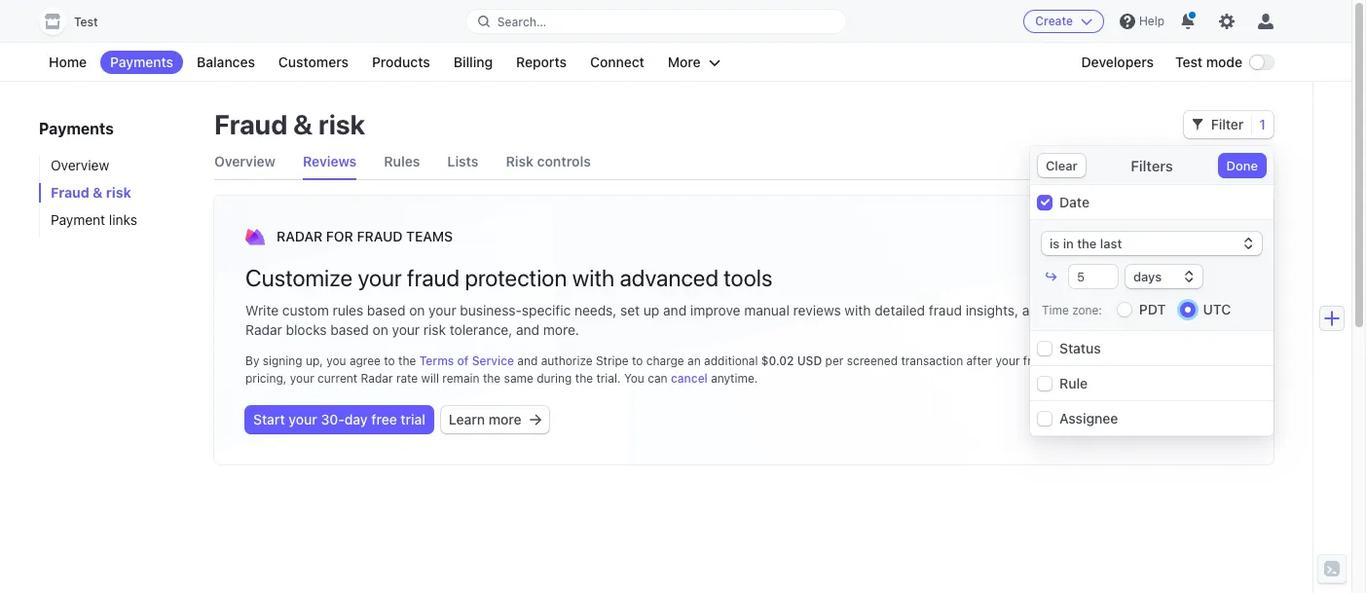 Task type: describe. For each thing, give the bounding box(es) containing it.
more
[[489, 411, 522, 428]]

clear button
[[1038, 154, 1086, 177]]

overview for reviews
[[214, 153, 276, 169]]

transaction
[[901, 354, 963, 368]]

insights,
[[966, 302, 1019, 318]]

specific
[[522, 302, 571, 318]]

charge
[[646, 354, 684, 368]]

products
[[372, 54, 430, 70]]

radar for fraud teams
[[277, 228, 453, 244]]

start
[[253, 411, 285, 428]]

0 horizontal spatial fraud & risk
[[51, 184, 131, 201]]

have
[[1140, 354, 1166, 368]]

utc
[[1203, 301, 1231, 318]]

terms
[[419, 354, 454, 368]]

1 horizontal spatial the
[[483, 371, 501, 386]]

free inside per screened transaction after your free trial ends. if you have custom pricing, your current radar rate will remain the same during the trial. you can
[[1023, 354, 1045, 368]]

your right "after"
[[996, 354, 1020, 368]]

custom inside 'write custom rules based on your business-specific needs, set up and improve manual reviews with detailed fraud insights, adjust how much radar blocks based on your risk tolerance, and more.'
[[282, 302, 329, 318]]

write custom rules based on your business-specific needs, set up and improve manual reviews with detailed fraud insights, adjust how much radar blocks based on your risk tolerance, and more.
[[245, 302, 1129, 338]]

fraud & risk link
[[39, 183, 195, 203]]

2 vertical spatial and
[[518, 354, 538, 368]]

create button
[[1024, 10, 1104, 33]]

will
[[421, 371, 439, 386]]

2 horizontal spatial the
[[575, 371, 593, 386]]

billing link
[[444, 51, 503, 74]]

per
[[826, 354, 844, 368]]

rule
[[1060, 375, 1088, 392]]

your inside button
[[289, 411, 317, 428]]

more.
[[543, 321, 579, 338]]

tab list containing overview
[[214, 144, 1274, 180]]

terms of service link
[[419, 354, 514, 368]]

home
[[49, 54, 87, 70]]

filters
[[1131, 157, 1173, 174]]

anytime.
[[711, 371, 758, 386]]

risk
[[506, 153, 534, 169]]

status
[[1060, 340, 1101, 356]]

protection
[[465, 264, 567, 291]]

reviews
[[793, 302, 841, 318]]

business-
[[460, 302, 522, 318]]

day
[[345, 411, 368, 428]]

customers
[[278, 54, 349, 70]]

time
[[1042, 302, 1069, 317]]

balances
[[197, 54, 255, 70]]

1 you from the left
[[326, 354, 346, 368]]

assignee
[[1060, 410, 1119, 427]]

reviews link
[[303, 144, 357, 179]]

balances link
[[187, 51, 265, 74]]

learn more
[[449, 411, 522, 428]]

rate
[[396, 371, 418, 386]]

pdt
[[1139, 301, 1166, 318]]

custom inside per screened transaction after your free trial ends. if you have custom pricing, your current radar rate will remain the same during the trial. you can
[[1169, 354, 1210, 368]]

payments link
[[100, 51, 183, 74]]

learn more link
[[441, 406, 549, 433]]

overview for fraud & risk
[[51, 157, 109, 173]]

tools
[[724, 264, 773, 291]]

usd
[[797, 354, 822, 368]]

radar inside 'write custom rules based on your business-specific needs, set up and improve manual reviews with detailed fraud insights, adjust how much radar blocks based on your risk tolerance, and more.'
[[245, 321, 282, 338]]

agree
[[350, 354, 381, 368]]

date
[[1060, 194, 1090, 210]]

cancel link
[[671, 371, 708, 386]]

help button
[[1112, 6, 1173, 37]]

trial inside per screened transaction after your free trial ends. if you have custom pricing, your current radar rate will remain the same during the trial. you can
[[1049, 354, 1070, 368]]

0 horizontal spatial on
[[373, 321, 388, 338]]

done button
[[1219, 154, 1266, 177]]

same
[[504, 371, 534, 386]]

Search… text field
[[466, 9, 847, 34]]

for
[[326, 228, 353, 244]]

you
[[624, 371, 645, 386]]

with inside 'write custom rules based on your business-specific needs, set up and improve manual reviews with detailed fraud insights, adjust how much radar blocks based on your risk tolerance, and more.'
[[845, 302, 871, 318]]

2 vertical spatial fraud
[[357, 228, 403, 244]]

risk controls
[[506, 153, 591, 169]]

lists
[[447, 153, 479, 169]]

test mode
[[1176, 54, 1243, 70]]

ends.
[[1073, 354, 1103, 368]]

stripe
[[596, 354, 629, 368]]

pricing,
[[245, 371, 287, 386]]

0 horizontal spatial the
[[398, 354, 416, 368]]

help
[[1139, 14, 1165, 28]]

1 vertical spatial and
[[516, 321, 540, 338]]

you inside per screened transaction after your free trial ends. if you have custom pricing, your current radar rate will remain the same during the trial. you can
[[1117, 354, 1137, 368]]

30-
[[321, 411, 345, 428]]

1 horizontal spatial risk
[[319, 108, 365, 140]]

1 to from the left
[[384, 354, 395, 368]]

tolerance,
[[450, 321, 513, 338]]

2 to from the left
[[632, 354, 643, 368]]

cancel anytime.
[[671, 371, 758, 386]]

overview link for fraud & risk
[[39, 156, 195, 175]]

customize your fraud protection with advanced tools
[[245, 264, 773, 291]]

developers
[[1082, 54, 1154, 70]]

time zone:
[[1042, 302, 1102, 317]]

0 vertical spatial on
[[409, 302, 425, 318]]

products link
[[362, 51, 440, 74]]

remain
[[442, 371, 480, 386]]

by
[[245, 354, 259, 368]]

by signing up, you agree to the terms of service and authorize stripe to charge an additional $0.02 usd
[[245, 354, 822, 368]]



Task type: locate. For each thing, give the bounding box(es) containing it.
per screened transaction after your free trial ends. if you have custom pricing, your current radar rate will remain the same during the trial. you can
[[245, 354, 1210, 386]]

svg image
[[530, 414, 541, 426]]

fraud & risk up the reviews
[[214, 108, 365, 140]]

1 horizontal spatial fraud
[[214, 108, 288, 140]]

2 horizontal spatial fraud
[[357, 228, 403, 244]]

1 horizontal spatial fraud
[[929, 302, 962, 318]]

1 horizontal spatial &
[[293, 108, 313, 140]]

much
[[1094, 302, 1129, 318]]

reports
[[516, 54, 567, 70]]

2 vertical spatial risk
[[424, 321, 446, 338]]

billing
[[454, 54, 493, 70]]

1
[[1260, 116, 1266, 132]]

2 you from the left
[[1117, 354, 1137, 368]]

trial inside button
[[401, 411, 426, 428]]

0 vertical spatial fraud & risk
[[214, 108, 365, 140]]

0 horizontal spatial risk
[[106, 184, 131, 201]]

search…
[[497, 14, 547, 29]]

your left 30-
[[289, 411, 317, 428]]

mode
[[1206, 54, 1243, 70]]

payment links
[[51, 211, 137, 228]]

trial.
[[596, 371, 621, 386]]

0 horizontal spatial overview link
[[39, 156, 195, 175]]

0 vertical spatial test
[[74, 15, 98, 29]]

on up agree
[[373, 321, 388, 338]]

1 vertical spatial fraud & risk
[[51, 184, 131, 201]]

your up tolerance,
[[429, 302, 456, 318]]

0 vertical spatial custom
[[282, 302, 329, 318]]

0 vertical spatial free
[[1023, 354, 1045, 368]]

create
[[1036, 14, 1073, 28]]

rules
[[384, 153, 420, 169]]

lists link
[[447, 144, 479, 179]]

1 horizontal spatial overview
[[214, 153, 276, 169]]

0 horizontal spatial fraud
[[51, 184, 89, 201]]

1 horizontal spatial with
[[845, 302, 871, 318]]

the up 'rate'
[[398, 354, 416, 368]]

overview up fraud & risk link
[[51, 157, 109, 173]]

controls
[[537, 153, 591, 169]]

1 vertical spatial trial
[[401, 411, 426, 428]]

1 vertical spatial free
[[371, 411, 397, 428]]

free inside button
[[371, 411, 397, 428]]

Search… search field
[[466, 9, 847, 34]]

tab list
[[214, 144, 1274, 180]]

1 vertical spatial radar
[[245, 321, 282, 338]]

based right rules
[[367, 302, 406, 318]]

reports link
[[506, 51, 577, 74]]

and right up
[[663, 302, 687, 318]]

1 vertical spatial with
[[845, 302, 871, 318]]

risk up terms
[[424, 321, 446, 338]]

1 horizontal spatial test
[[1176, 54, 1203, 70]]

test left the mode
[[1176, 54, 1203, 70]]

test inside "button"
[[74, 15, 98, 29]]

&
[[293, 108, 313, 140], [93, 184, 103, 201]]

rules
[[333, 302, 363, 318]]

home link
[[39, 51, 96, 74]]

based down rules
[[331, 321, 369, 338]]

filter
[[1211, 116, 1244, 132]]

0 vertical spatial fraud
[[407, 264, 460, 291]]

1 vertical spatial custom
[[1169, 354, 1210, 368]]

current
[[318, 371, 358, 386]]

1 horizontal spatial to
[[632, 354, 643, 368]]

0 horizontal spatial overview
[[51, 157, 109, 173]]

fraud right for
[[357, 228, 403, 244]]

2 horizontal spatial risk
[[424, 321, 446, 338]]

you
[[326, 354, 346, 368], [1117, 354, 1137, 368]]

how
[[1065, 302, 1090, 318]]

payment links link
[[39, 210, 195, 230]]

additional
[[704, 354, 758, 368]]

zone:
[[1072, 302, 1102, 317]]

signing
[[263, 354, 303, 368]]

with
[[572, 264, 615, 291], [845, 302, 871, 318]]

custom
[[282, 302, 329, 318], [1169, 354, 1210, 368]]

fraud down balances link
[[214, 108, 288, 140]]

screened
[[847, 354, 898, 368]]

0 horizontal spatial test
[[74, 15, 98, 29]]

& up payment links
[[93, 184, 103, 201]]

your down radar for fraud teams
[[358, 264, 402, 291]]

connect
[[590, 54, 645, 70]]

test for test
[[74, 15, 98, 29]]

improve
[[690, 302, 741, 318]]

0 horizontal spatial with
[[572, 264, 615, 291]]

overview left the reviews
[[214, 153, 276, 169]]

write
[[245, 302, 279, 318]]

your up terms
[[392, 321, 420, 338]]

1 vertical spatial payments
[[39, 120, 114, 137]]

overview link
[[214, 144, 276, 179], [39, 156, 195, 175]]

1 horizontal spatial on
[[409, 302, 425, 318]]

to right agree
[[384, 354, 395, 368]]

fraud
[[214, 108, 288, 140], [51, 184, 89, 201], [357, 228, 403, 244]]

0 vertical spatial radar
[[277, 228, 323, 244]]

cancel
[[671, 371, 708, 386]]

& up the reviews
[[293, 108, 313, 140]]

test for test mode
[[1176, 54, 1203, 70]]

0 vertical spatial with
[[572, 264, 615, 291]]

1 horizontal spatial overview link
[[214, 144, 276, 179]]

with up needs,
[[572, 264, 615, 291]]

rules link
[[384, 144, 420, 179]]

you up current
[[326, 354, 346, 368]]

risk controls link
[[506, 144, 591, 179]]

0 vertical spatial and
[[663, 302, 687, 318]]

1 horizontal spatial free
[[1023, 354, 1045, 368]]

learn
[[449, 411, 485, 428]]

1 vertical spatial fraud
[[51, 184, 89, 201]]

radar down agree
[[361, 371, 393, 386]]

payments inside payments link
[[110, 54, 173, 70]]

risk
[[319, 108, 365, 140], [106, 184, 131, 201], [424, 321, 446, 338]]

None number field
[[1069, 265, 1118, 288]]

fraud & risk
[[214, 108, 365, 140], [51, 184, 131, 201]]

radar down write
[[245, 321, 282, 338]]

radar
[[277, 228, 323, 244], [245, 321, 282, 338], [361, 371, 393, 386]]

0 vertical spatial based
[[367, 302, 406, 318]]

trial up rule
[[1049, 354, 1070, 368]]

0 horizontal spatial free
[[371, 411, 397, 428]]

overview
[[214, 153, 276, 169], [51, 157, 109, 173]]

on up terms
[[409, 302, 425, 318]]

fraud & risk up payment links
[[51, 184, 131, 201]]

custom right have
[[1169, 354, 1210, 368]]

1 horizontal spatial you
[[1117, 354, 1137, 368]]

links
[[109, 211, 137, 228]]

authorize
[[541, 354, 593, 368]]

0 horizontal spatial fraud
[[407, 264, 460, 291]]

payments
[[110, 54, 173, 70], [39, 120, 114, 137]]

more
[[668, 54, 701, 70]]

radar left for
[[277, 228, 323, 244]]

radar inside per screened transaction after your free trial ends. if you have custom pricing, your current radar rate will remain the same during the trial. you can
[[361, 371, 393, 386]]

start your 30-day free trial
[[253, 411, 426, 428]]

svg image
[[1192, 119, 1204, 131]]

1 vertical spatial test
[[1176, 54, 1203, 70]]

0 horizontal spatial &
[[93, 184, 103, 201]]

and down specific
[[516, 321, 540, 338]]

overview link for reviews
[[214, 144, 276, 179]]

1 vertical spatial on
[[373, 321, 388, 338]]

overview link left reviews link
[[214, 144, 276, 179]]

0 vertical spatial &
[[293, 108, 313, 140]]

overview link up fraud & risk link
[[39, 156, 195, 175]]

the down service
[[483, 371, 501, 386]]

adjust
[[1022, 302, 1061, 318]]

needs,
[[575, 302, 617, 318]]

after
[[967, 354, 993, 368]]

risk inside 'write custom rules based on your business-specific needs, set up and improve manual reviews with detailed fraud insights, adjust how much radar blocks based on your risk tolerance, and more.'
[[424, 321, 446, 338]]

2 vertical spatial radar
[[361, 371, 393, 386]]

fraud
[[407, 264, 460, 291], [929, 302, 962, 318]]

and up same
[[518, 354, 538, 368]]

manual
[[744, 302, 790, 318]]

0 vertical spatial fraud
[[214, 108, 288, 140]]

advanced
[[620, 264, 719, 291]]

your down up,
[[290, 371, 314, 386]]

0 horizontal spatial custom
[[282, 302, 329, 318]]

up,
[[306, 354, 323, 368]]

1 vertical spatial fraud
[[929, 302, 962, 318]]

reviews
[[303, 153, 357, 169]]

trial down 'rate'
[[401, 411, 426, 428]]

on
[[409, 302, 425, 318], [373, 321, 388, 338]]

0 horizontal spatial to
[[384, 354, 395, 368]]

free left status
[[1023, 354, 1045, 368]]

1 vertical spatial risk
[[106, 184, 131, 201]]

fraud down teams
[[407, 264, 460, 291]]

test up home
[[74, 15, 98, 29]]

the
[[398, 354, 416, 368], [483, 371, 501, 386], [575, 371, 593, 386]]

trial
[[1049, 354, 1070, 368], [401, 411, 426, 428]]

0 vertical spatial payments
[[110, 54, 173, 70]]

customers link
[[269, 51, 358, 74]]

1 vertical spatial based
[[331, 321, 369, 338]]

1 horizontal spatial fraud & risk
[[214, 108, 365, 140]]

the left trial.
[[575, 371, 593, 386]]

fraud up payment
[[51, 184, 89, 201]]

custom up blocks at the bottom of page
[[282, 302, 329, 318]]

risk up the reviews
[[319, 108, 365, 140]]

set
[[621, 302, 640, 318]]

done
[[1227, 158, 1258, 173]]

1 horizontal spatial trial
[[1049, 354, 1070, 368]]

to up 'you'
[[632, 354, 643, 368]]

you right if
[[1117, 354, 1137, 368]]

customize
[[245, 264, 353, 291]]

1 vertical spatial &
[[93, 184, 103, 201]]

payments down home link on the left top
[[39, 120, 114, 137]]

free right day
[[371, 411, 397, 428]]

0 vertical spatial risk
[[319, 108, 365, 140]]

0 vertical spatial trial
[[1049, 354, 1070, 368]]

teams
[[406, 228, 453, 244]]

0 horizontal spatial you
[[326, 354, 346, 368]]

can
[[648, 371, 668, 386]]

1 horizontal spatial custom
[[1169, 354, 1210, 368]]

test button
[[39, 8, 117, 35]]

fraud right detailed
[[929, 302, 962, 318]]

0 horizontal spatial trial
[[401, 411, 426, 428]]

risk up links
[[106, 184, 131, 201]]

an
[[688, 354, 701, 368]]

with right the "reviews"
[[845, 302, 871, 318]]

to
[[384, 354, 395, 368], [632, 354, 643, 368]]

connect link
[[580, 51, 654, 74]]

payments right home
[[110, 54, 173, 70]]

fraud inside 'write custom rules based on your business-specific needs, set up and improve manual reviews with detailed fraud insights, adjust how much radar blocks based on your risk tolerance, and more.'
[[929, 302, 962, 318]]

& inside fraud & risk link
[[93, 184, 103, 201]]



Task type: vqa. For each thing, say whether or not it's contained in the screenshot.
'show'
no



